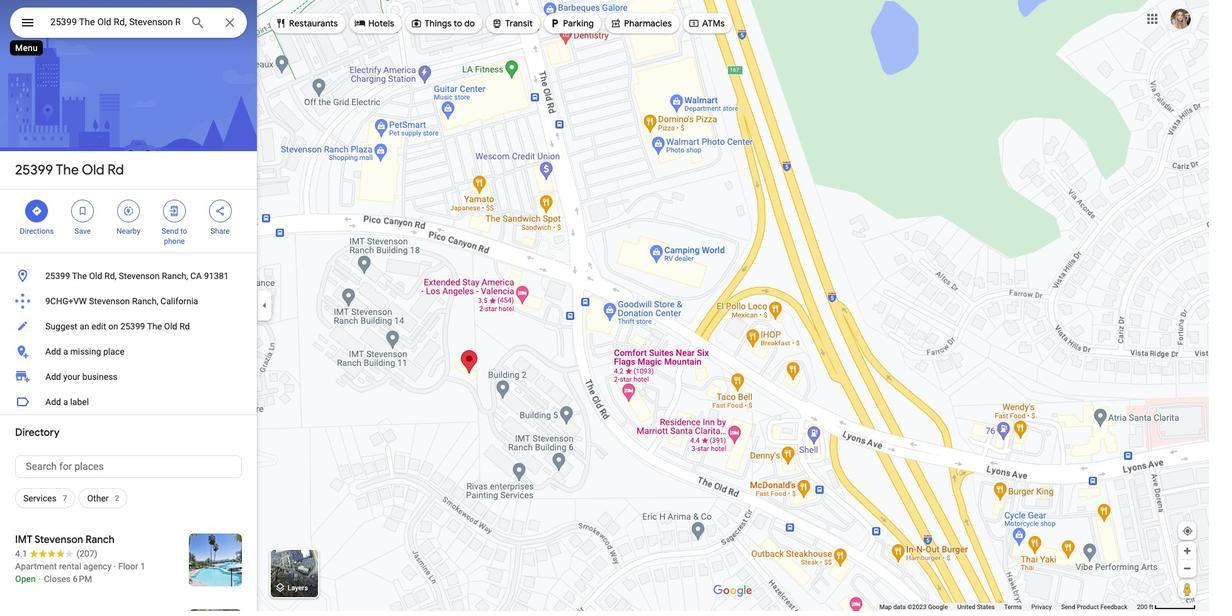 Task type: describe. For each thing, give the bounding box(es) containing it.
add a label button
[[0, 389, 257, 415]]

footer inside the "google maps" element
[[880, 603, 1137, 611]]

a for label
[[63, 397, 68, 407]]

to inside  things to do
[[454, 18, 462, 29]]

save
[[75, 227, 91, 236]]

add a label
[[45, 397, 89, 407]]

things
[[425, 18, 452, 29]]

place
[[103, 346, 125, 357]]

25399 for 25399 the old rd
[[15, 161, 53, 179]]

send for send product feedback
[[1062, 604, 1076, 610]]

7
[[63, 494, 67, 503]]

200 ft button
[[1137, 604, 1196, 610]]

rental
[[59, 561, 81, 571]]

imt
[[15, 534, 32, 546]]

edit
[[91, 321, 106, 331]]

 hotels
[[354, 16, 394, 30]]

pharmacies
[[624, 18, 672, 29]]


[[549, 16, 561, 30]]

terms button
[[1005, 603, 1022, 611]]

floor
[[118, 561, 138, 571]]

 transit
[[492, 16, 533, 30]]


[[354, 16, 366, 30]]

a for missing
[[63, 346, 68, 357]]

collapse side panel image
[[258, 299, 272, 312]]

the for rd,
[[72, 271, 87, 281]]

zoom out image
[[1183, 564, 1193, 573]]

california
[[161, 296, 198, 306]]

directory
[[15, 426, 60, 439]]

2 vertical spatial old
[[164, 321, 177, 331]]

actions for 25399 the old rd region
[[0, 190, 257, 253]]

25399 the old rd, stevenson ranch, ca 91381 button
[[0, 263, 257, 289]]

show street view coverage image
[[1179, 580, 1197, 598]]

states
[[977, 604, 995, 610]]

on
[[108, 321, 118, 331]]

add a missing place
[[45, 346, 125, 357]]

other
[[87, 493, 109, 503]]

label
[[70, 397, 89, 407]]

⋅
[[38, 574, 42, 584]]

1 horizontal spatial ranch,
[[162, 271, 188, 281]]

open
[[15, 574, 36, 584]]

91381
[[204, 271, 229, 281]]

suggest
[[45, 321, 77, 331]]

ranch
[[86, 534, 114, 546]]

closes
[[44, 574, 71, 584]]

hotels
[[368, 18, 394, 29]]

9chg+vw stevenson ranch, california button
[[0, 289, 257, 314]]

google
[[928, 604, 948, 610]]

send to phone
[[162, 227, 187, 246]]

phone
[[164, 237, 185, 246]]


[[31, 204, 42, 218]]

google maps element
[[0, 0, 1210, 611]]

the for rd
[[56, 161, 79, 179]]

terms
[[1005, 604, 1022, 610]]

200 ft
[[1137, 604, 1154, 610]]

6 pm
[[73, 574, 92, 584]]

25399 the old rd main content
[[0, 0, 257, 611]]

zoom in image
[[1183, 546, 1193, 556]]

add a missing place button
[[0, 339, 257, 364]]

old for rd
[[82, 161, 104, 179]]

add for add your business
[[45, 372, 61, 382]]

2 vertical spatial 25399
[[120, 321, 145, 331]]

add for add a missing place
[[45, 346, 61, 357]]

9chg+vw
[[45, 296, 87, 306]]

4.1 stars 207 reviews image
[[15, 547, 97, 560]]

0 vertical spatial rd
[[108, 161, 124, 179]]

4.1
[[15, 549, 27, 559]]

layers
[[288, 584, 308, 592]]

directions
[[20, 227, 54, 236]]


[[492, 16, 503, 30]]

privacy button
[[1032, 603, 1052, 611]]

data
[[894, 604, 906, 610]]

transit
[[505, 18, 533, 29]]


[[411, 16, 422, 30]]



Task type: locate. For each thing, give the bounding box(es) containing it.
·
[[114, 561, 116, 571]]

suggest an edit on 25399 the old rd button
[[0, 314, 257, 339]]

2 vertical spatial stevenson
[[34, 534, 83, 546]]

 atms
[[689, 16, 725, 30]]

an
[[80, 321, 89, 331]]

25399 right on on the bottom of page
[[120, 321, 145, 331]]

stevenson down rd,
[[89, 296, 130, 306]]

old for rd,
[[89, 271, 102, 281]]

©2023
[[908, 604, 927, 610]]

stevenson up 4.1 stars 207 reviews image
[[34, 534, 83, 546]]

2 vertical spatial add
[[45, 397, 61, 407]]

a left missing on the left bottom of the page
[[63, 346, 68, 357]]


[[123, 204, 134, 218]]

2 vertical spatial the
[[147, 321, 162, 331]]


[[689, 16, 700, 30]]

1 vertical spatial the
[[72, 271, 87, 281]]

add
[[45, 346, 61, 357], [45, 372, 61, 382], [45, 397, 61, 407]]

share
[[211, 227, 230, 236]]

the down 'california'
[[147, 321, 162, 331]]

1 vertical spatial ranch,
[[132, 296, 158, 306]]

3 add from the top
[[45, 397, 61, 407]]

rd inside button
[[180, 321, 190, 331]]

1 vertical spatial rd
[[180, 321, 190, 331]]

services 7
[[23, 493, 67, 503]]

stevenson for ranch
[[34, 534, 83, 546]]

 search field
[[10, 8, 247, 40]]

25399 The Old Rd, Stevenson Ranch, CA 91381 field
[[10, 8, 247, 38]]

stevenson for ranch,
[[89, 296, 130, 306]]

add for add a label
[[45, 397, 61, 407]]

1 vertical spatial a
[[63, 397, 68, 407]]

send inside button
[[1062, 604, 1076, 610]]

old up the 
[[82, 161, 104, 179]]

0 vertical spatial send
[[162, 227, 179, 236]]

atms
[[702, 18, 725, 29]]

0 horizontal spatial ranch,
[[132, 296, 158, 306]]

services
[[23, 493, 57, 503]]

rd
[[108, 161, 124, 179], [180, 321, 190, 331]]

25399
[[15, 161, 53, 179], [45, 271, 70, 281], [120, 321, 145, 331]]

2 add from the top
[[45, 372, 61, 382]]

send
[[162, 227, 179, 236], [1062, 604, 1076, 610]]

ranch,
[[162, 271, 188, 281], [132, 296, 158, 306]]

0 vertical spatial a
[[63, 346, 68, 357]]

send inside send to phone
[[162, 227, 179, 236]]

missing
[[70, 346, 101, 357]]

rd up 
[[108, 161, 124, 179]]

imt stevenson ranch
[[15, 534, 114, 546]]

1 add from the top
[[45, 346, 61, 357]]

2 a from the top
[[63, 397, 68, 407]]

send left product
[[1062, 604, 1076, 610]]

None text field
[[15, 455, 242, 478]]

agency
[[83, 561, 112, 571]]


[[215, 204, 226, 218]]

0 vertical spatial 25399
[[15, 161, 53, 179]]


[[275, 16, 287, 30]]

25399 up 
[[15, 161, 53, 179]]

map
[[880, 604, 892, 610]]

rd down 'california'
[[180, 321, 190, 331]]

suggest an edit on 25399 the old rd
[[45, 321, 190, 331]]

map data ©2023 google
[[880, 604, 948, 610]]

privacy
[[1032, 604, 1052, 610]]

the up the 
[[56, 161, 79, 179]]

 things to do
[[411, 16, 475, 30]]

0 vertical spatial the
[[56, 161, 79, 179]]

send up "phone"
[[162, 227, 179, 236]]

1 vertical spatial add
[[45, 372, 61, 382]]

the
[[56, 161, 79, 179], [72, 271, 87, 281], [147, 321, 162, 331]]

stevenson up 9chg+vw stevenson ranch, california button
[[119, 271, 160, 281]]

to inside send to phone
[[180, 227, 187, 236]]

ca
[[190, 271, 202, 281]]

add left label
[[45, 397, 61, 407]]

1 horizontal spatial to
[[454, 18, 462, 29]]

(207)
[[76, 549, 97, 559]]

footer
[[880, 603, 1137, 611]]

other 2
[[87, 493, 119, 503]]

united states button
[[958, 603, 995, 611]]

ranch, down the 25399 the old rd, stevenson ranch, ca 91381
[[132, 296, 158, 306]]

to left "do"
[[454, 18, 462, 29]]

ft
[[1150, 604, 1154, 610]]

0 horizontal spatial rd
[[108, 161, 124, 179]]

200
[[1137, 604, 1148, 610]]

add your business
[[45, 372, 118, 382]]


[[20, 14, 35, 31]]

1 a from the top
[[63, 346, 68, 357]]

25399 the old rd, stevenson ranch, ca 91381
[[45, 271, 229, 281]]

a left label
[[63, 397, 68, 407]]


[[169, 204, 180, 218]]

25399 up 9chg+vw
[[45, 271, 70, 281]]

add down suggest
[[45, 346, 61, 357]]

1 horizontal spatial send
[[1062, 604, 1076, 610]]

25399 for 25399 the old rd, stevenson ranch, ca 91381
[[45, 271, 70, 281]]

send product feedback button
[[1062, 603, 1128, 611]]

show your location image
[[1182, 525, 1194, 537]]

0 vertical spatial stevenson
[[119, 271, 160, 281]]

1 horizontal spatial rd
[[180, 321, 190, 331]]

united
[[958, 604, 976, 610]]

the up 9chg+vw
[[72, 271, 87, 281]]

ranch, left ca
[[162, 271, 188, 281]]

1 vertical spatial send
[[1062, 604, 1076, 610]]

your
[[63, 372, 80, 382]]

to up "phone"
[[180, 227, 187, 236]]

product
[[1077, 604, 1099, 610]]

add your business link
[[0, 364, 257, 389]]

apartment rental agency · floor 1 open ⋅ closes 6 pm
[[15, 561, 145, 584]]

none field inside 25399 the old rd, stevenson ranch, ca 91381 field
[[50, 14, 180, 30]]

 pharmacies
[[610, 16, 672, 30]]

footer containing map data ©2023 google
[[880, 603, 1137, 611]]

do
[[464, 18, 475, 29]]

0 vertical spatial add
[[45, 346, 61, 357]]

2
[[115, 494, 119, 503]]

0 vertical spatial to
[[454, 18, 462, 29]]

 parking
[[549, 16, 594, 30]]

none text field inside 25399 the old rd main content
[[15, 455, 242, 478]]


[[610, 16, 622, 30]]

9chg+vw stevenson ranch, california
[[45, 296, 198, 306]]

apartment
[[15, 561, 57, 571]]

rd,
[[104, 271, 117, 281]]

1 vertical spatial to
[[180, 227, 187, 236]]

feedback
[[1101, 604, 1128, 610]]

0 horizontal spatial send
[[162, 227, 179, 236]]

old down 'california'
[[164, 321, 177, 331]]


[[77, 204, 88, 218]]

0 vertical spatial ranch,
[[162, 271, 188, 281]]

1
[[140, 561, 145, 571]]

business
[[82, 372, 118, 382]]

1 vertical spatial old
[[89, 271, 102, 281]]

old left rd,
[[89, 271, 102, 281]]

 button
[[10, 8, 45, 40]]

nearby
[[117, 227, 140, 236]]

send for send to phone
[[162, 227, 179, 236]]

to
[[454, 18, 462, 29], [180, 227, 187, 236]]

1 vertical spatial 25399
[[45, 271, 70, 281]]

0 vertical spatial old
[[82, 161, 104, 179]]

add left your
[[45, 372, 61, 382]]

google account: michelle dermenjian  
(michelle.dermenjian@adept.ai) image
[[1171, 9, 1191, 29]]

send product feedback
[[1062, 604, 1128, 610]]

stevenson
[[119, 271, 160, 281], [89, 296, 130, 306], [34, 534, 83, 546]]

united states
[[958, 604, 995, 610]]

25399 the old rd
[[15, 161, 124, 179]]

 restaurants
[[275, 16, 338, 30]]

0 horizontal spatial to
[[180, 227, 187, 236]]

parking
[[563, 18, 594, 29]]

None field
[[50, 14, 180, 30]]

1 vertical spatial stevenson
[[89, 296, 130, 306]]



Task type: vqa. For each thing, say whether or not it's contained in the screenshot.


